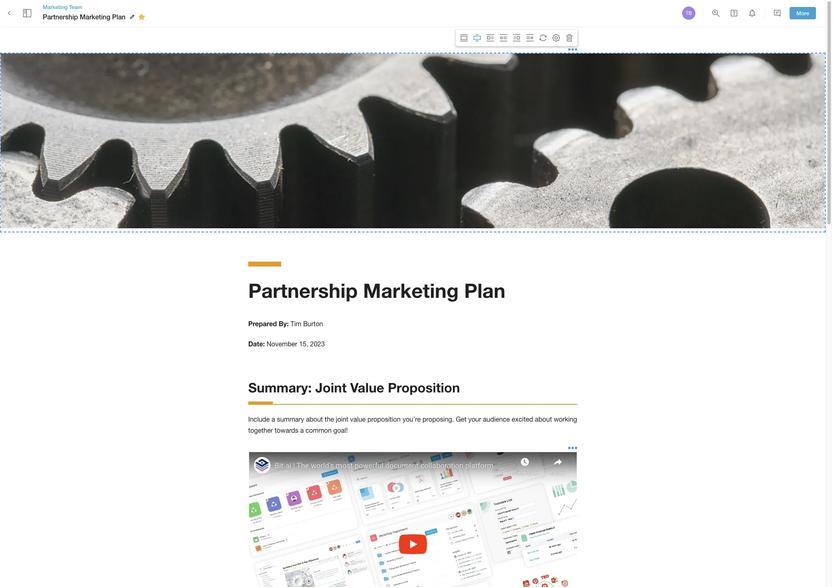 Task type: describe. For each thing, give the bounding box(es) containing it.
audience
[[483, 416, 510, 424]]

your
[[469, 416, 481, 424]]

1 horizontal spatial a
[[300, 427, 304, 434]]

value
[[350, 380, 384, 396]]

more button
[[790, 7, 816, 20]]

together
[[248, 427, 273, 434]]

0 horizontal spatial marketing
[[43, 4, 68, 10]]

towards
[[275, 427, 299, 434]]

proposing.
[[423, 416, 454, 424]]

tb
[[686, 10, 692, 16]]

1 horizontal spatial partnership marketing plan
[[248, 279, 506, 302]]

november
[[267, 340, 297, 348]]

get
[[456, 416, 467, 424]]

common
[[306, 427, 332, 434]]

goal!
[[334, 427, 348, 434]]

summary:
[[248, 380, 312, 396]]

proposition
[[388, 380, 460, 396]]

tb button
[[681, 5, 697, 21]]

by:
[[279, 320, 289, 328]]

you're
[[403, 416, 421, 424]]

date: november 15, 2023
[[248, 340, 325, 348]]

joint
[[316, 380, 347, 396]]

date:
[[248, 340, 265, 348]]

the
[[325, 416, 334, 424]]

0 horizontal spatial partnership
[[43, 13, 78, 21]]

2 vertical spatial marketing
[[363, 279, 459, 302]]

2 about from the left
[[535, 416, 552, 424]]



Task type: vqa. For each thing, say whether or not it's contained in the screenshot.
Group B GROUP
no



Task type: locate. For each thing, give the bounding box(es) containing it.
0 horizontal spatial a
[[272, 416, 275, 424]]

remove favorite image
[[137, 12, 147, 22]]

about right excited
[[535, 416, 552, 424]]

1 horizontal spatial plan
[[464, 279, 506, 302]]

partnership up tim
[[248, 279, 358, 302]]

partnership
[[43, 13, 78, 21], [248, 279, 358, 302]]

team
[[69, 4, 82, 10]]

plan
[[112, 13, 126, 21], [464, 279, 506, 302]]

summary: joint value proposition
[[248, 380, 460, 396]]

0 horizontal spatial partnership marketing plan
[[43, 13, 126, 21]]

0 vertical spatial partnership marketing plan
[[43, 13, 126, 21]]

summary
[[277, 416, 304, 424]]

a right include
[[272, 416, 275, 424]]

burton
[[303, 320, 323, 328]]

working
[[554, 416, 577, 424]]

0 vertical spatial partnership
[[43, 13, 78, 21]]

1 horizontal spatial about
[[535, 416, 552, 424]]

1 about from the left
[[306, 416, 323, 424]]

marketing
[[43, 4, 68, 10], [80, 13, 110, 21], [363, 279, 459, 302]]

0 vertical spatial marketing
[[43, 4, 68, 10]]

more
[[797, 10, 810, 16]]

a right "towards"
[[300, 427, 304, 434]]

1 horizontal spatial partnership
[[248, 279, 358, 302]]

include
[[248, 416, 270, 424]]

1 horizontal spatial marketing
[[80, 13, 110, 21]]

a
[[272, 416, 275, 424], [300, 427, 304, 434]]

prepared
[[248, 320, 277, 328]]

marketing team link
[[43, 3, 148, 11]]

about
[[306, 416, 323, 424], [535, 416, 552, 424]]

marketing team
[[43, 4, 82, 10]]

partnership marketing plan
[[43, 13, 126, 21], [248, 279, 506, 302]]

include a summary about the joint value proposition you're proposing. get your audience excited about working together towards a common goal!
[[248, 416, 579, 434]]

partnership down marketing team in the left of the page
[[43, 13, 78, 21]]

1 vertical spatial plan
[[464, 279, 506, 302]]

15,
[[299, 340, 308, 348]]

0 horizontal spatial about
[[306, 416, 323, 424]]

1 vertical spatial a
[[300, 427, 304, 434]]

about up common at left bottom
[[306, 416, 323, 424]]

1 vertical spatial partnership marketing plan
[[248, 279, 506, 302]]

prepared by: tim burton
[[248, 320, 323, 328]]

0 vertical spatial a
[[272, 416, 275, 424]]

value
[[350, 416, 366, 424]]

2023
[[310, 340, 325, 348]]

0 horizontal spatial plan
[[112, 13, 126, 21]]

proposition
[[368, 416, 401, 424]]

1 vertical spatial marketing
[[80, 13, 110, 21]]

tim
[[291, 320, 302, 328]]

0 vertical spatial plan
[[112, 13, 126, 21]]

1 vertical spatial partnership
[[248, 279, 358, 302]]

excited
[[512, 416, 533, 424]]

joint
[[336, 416, 349, 424]]

2 horizontal spatial marketing
[[363, 279, 459, 302]]



